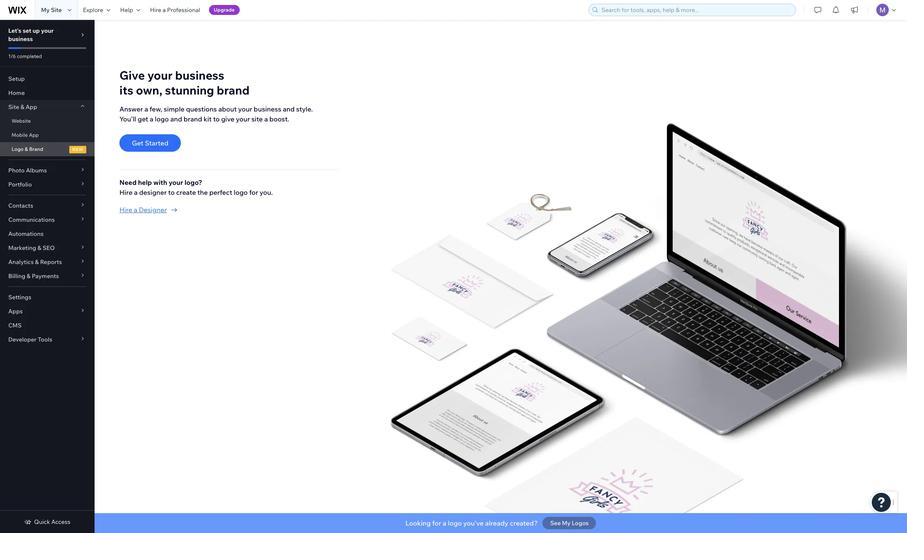 Task type: locate. For each thing, give the bounding box(es) containing it.
logo right perfect
[[234, 188, 248, 197]]

quick
[[34, 519, 50, 526]]

contacts
[[8, 202, 33, 210]]

completed
[[17, 53, 42, 59]]

business up stunning
[[175, 68, 224, 83]]

2 vertical spatial hire
[[119, 206, 132, 214]]

& for marketing
[[37, 244, 41, 252]]

a left few,
[[144, 105, 148, 113]]

0 horizontal spatial for
[[249, 188, 258, 197]]

1 vertical spatial logo
[[234, 188, 248, 197]]

developer tools
[[8, 336, 52, 343]]

site
[[251, 115, 263, 123]]

0 vertical spatial business
[[8, 35, 33, 43]]

app right mobile
[[29, 132, 39, 138]]

brand down questions at left
[[184, 115, 202, 123]]

& inside popup button
[[20, 103, 24, 111]]

communications
[[8, 216, 55, 224]]

brand up about
[[217, 83, 250, 98]]

app up the website
[[26, 103, 37, 111]]

a right get in the top of the page
[[150, 115, 153, 123]]

0 horizontal spatial brand
[[184, 115, 202, 123]]

& for logo
[[25, 146, 28, 152]]

for
[[249, 188, 258, 197], [432, 519, 441, 528]]

1 horizontal spatial for
[[432, 519, 441, 528]]

my up let's set up your business
[[41, 6, 50, 14]]

site
[[51, 6, 62, 14], [8, 103, 19, 111]]

logos
[[572, 520, 589, 527]]

0 horizontal spatial business
[[8, 35, 33, 43]]

1 vertical spatial my
[[562, 520, 571, 527]]

& right the billing
[[27, 273, 30, 280]]

photo albums button
[[0, 163, 95, 178]]

1 horizontal spatial business
[[175, 68, 224, 83]]

own,
[[136, 83, 162, 98]]

logo?
[[185, 178, 202, 187]]

tools
[[38, 336, 52, 343]]

0 vertical spatial logo
[[155, 115, 169, 123]]

a down 'need'
[[134, 188, 138, 197]]

for right looking
[[432, 519, 441, 528]]

upgrade button
[[209, 5, 240, 15]]

& left seo
[[37, 244, 41, 252]]

get
[[132, 139, 143, 147]]

brand
[[217, 83, 250, 98], [184, 115, 202, 123]]

you've
[[463, 519, 484, 528]]

already
[[485, 519, 509, 528]]

0 vertical spatial for
[[249, 188, 258, 197]]

get
[[138, 115, 148, 123]]

quick access
[[34, 519, 70, 526]]

a left designer
[[134, 206, 137, 214]]

quick access button
[[24, 519, 70, 526]]

create
[[176, 188, 196, 197]]

0 horizontal spatial to
[[168, 188, 175, 197]]

help
[[120, 6, 133, 14]]

your up site
[[238, 105, 252, 113]]

1 vertical spatial brand
[[184, 115, 202, 123]]

1 vertical spatial to
[[168, 188, 175, 197]]

1 vertical spatial site
[[8, 103, 19, 111]]

1 horizontal spatial my
[[562, 520, 571, 527]]

my
[[41, 6, 50, 14], [562, 520, 571, 527]]

site down home
[[8, 103, 19, 111]]

you.
[[260, 188, 273, 197]]

to right kit
[[213, 115, 220, 123]]

1 vertical spatial business
[[175, 68, 224, 83]]

its
[[119, 83, 133, 98]]

your right up
[[41, 27, 54, 34]]

& for billing
[[27, 273, 30, 280]]

a
[[163, 6, 166, 14], [144, 105, 148, 113], [150, 115, 153, 123], [264, 115, 268, 123], [134, 188, 138, 197], [134, 206, 137, 214], [443, 519, 446, 528]]

to
[[213, 115, 220, 123], [168, 188, 175, 197]]

to left create
[[168, 188, 175, 197]]

& for analytics
[[35, 258, 39, 266]]

give your business its own, stunning brand
[[119, 68, 250, 98]]

logo down few,
[[155, 115, 169, 123]]

0 horizontal spatial and
[[170, 115, 182, 123]]

0 vertical spatial app
[[26, 103, 37, 111]]

about
[[218, 105, 237, 113]]

upgrade
[[214, 7, 235, 13]]

few,
[[150, 105, 162, 113]]

hire down 'need'
[[119, 188, 133, 197]]

billing & payments button
[[0, 269, 95, 283]]

home link
[[0, 86, 95, 100]]

& up the website
[[20, 103, 24, 111]]

your left site
[[236, 115, 250, 123]]

marketing & seo
[[8, 244, 55, 252]]

your up create
[[169, 178, 183, 187]]

0 vertical spatial and
[[283, 105, 295, 113]]

get started
[[132, 139, 169, 147]]

1 horizontal spatial to
[[213, 115, 220, 123]]

1 horizontal spatial site
[[51, 6, 62, 14]]

0 vertical spatial to
[[213, 115, 220, 123]]

set
[[23, 27, 31, 34]]

marketing & seo button
[[0, 241, 95, 255]]

2 vertical spatial logo
[[448, 519, 462, 528]]

business down let's
[[8, 35, 33, 43]]

logo
[[155, 115, 169, 123], [234, 188, 248, 197], [448, 519, 462, 528]]

hire left designer
[[119, 206, 132, 214]]

kit
[[204, 115, 212, 123]]

mobile
[[12, 132, 28, 138]]

answer
[[119, 105, 143, 113]]

2 horizontal spatial business
[[254, 105, 281, 113]]

for left you.
[[249, 188, 258, 197]]

billing & payments
[[8, 273, 59, 280]]

& left the reports
[[35, 258, 39, 266]]

my right see
[[562, 520, 571, 527]]

professional
[[167, 6, 200, 14]]

home
[[8, 89, 25, 97]]

you'll
[[119, 115, 136, 123]]

and down simple
[[170, 115, 182, 123]]

business up site
[[254, 105, 281, 113]]

mobile app link
[[0, 128, 95, 142]]

designer
[[139, 206, 167, 214]]

and up boost.
[[283, 105, 295, 113]]

business inside answer a few, simple questions about your business and style. you'll get a logo and brand kit to give your site a boost.
[[254, 105, 281, 113]]

hire right help button on the left of the page
[[150, 6, 161, 14]]

apps
[[8, 308, 23, 315]]

1 horizontal spatial and
[[283, 105, 295, 113]]

stunning
[[165, 83, 214, 98]]

payments
[[32, 273, 59, 280]]

site up let's set up your business
[[51, 6, 62, 14]]

1 horizontal spatial logo
[[234, 188, 248, 197]]

simple
[[164, 105, 185, 113]]

0 horizontal spatial logo
[[155, 115, 169, 123]]

my site
[[41, 6, 62, 14]]

settings
[[8, 294, 31, 301]]

new
[[72, 147, 83, 152]]

designer
[[139, 188, 167, 197]]

business inside the give your business its own, stunning brand
[[175, 68, 224, 83]]

logo left you've
[[448, 519, 462, 528]]

&
[[20, 103, 24, 111], [25, 146, 28, 152], [37, 244, 41, 252], [35, 258, 39, 266], [27, 273, 30, 280]]

0 vertical spatial brand
[[217, 83, 250, 98]]

style.
[[296, 105, 313, 113]]

your
[[41, 27, 54, 34], [147, 68, 173, 83], [238, 105, 252, 113], [236, 115, 250, 123], [169, 178, 183, 187]]

a right looking
[[443, 519, 446, 528]]

and
[[283, 105, 295, 113], [170, 115, 182, 123]]

site & app button
[[0, 100, 95, 114]]

1 horizontal spatial brand
[[217, 83, 250, 98]]

hire inside button
[[119, 206, 132, 214]]

0 vertical spatial my
[[41, 6, 50, 14]]

0 vertical spatial hire
[[150, 6, 161, 14]]

2 vertical spatial business
[[254, 105, 281, 113]]

& right logo
[[25, 146, 28, 152]]

your up own,
[[147, 68, 173, 83]]

brand inside the give your business its own, stunning brand
[[217, 83, 250, 98]]

hire a designer button
[[119, 205, 338, 215]]

site inside popup button
[[8, 103, 19, 111]]

setup link
[[0, 72, 95, 86]]

0 vertical spatial site
[[51, 6, 62, 14]]

logo & brand
[[12, 146, 43, 152]]

looking
[[406, 519, 431, 528]]

a left professional
[[163, 6, 166, 14]]

communications button
[[0, 213, 95, 227]]

0 horizontal spatial site
[[8, 103, 19, 111]]

1 vertical spatial hire
[[119, 188, 133, 197]]



Task type: vqa. For each thing, say whether or not it's contained in the screenshot.
'Contacts' in the The Import Contacts BUTTON
no



Task type: describe. For each thing, give the bounding box(es) containing it.
see my logos
[[550, 520, 589, 527]]

brand
[[29, 146, 43, 152]]

1 vertical spatial and
[[170, 115, 182, 123]]

explore
[[83, 6, 103, 14]]

a inside button
[[134, 206, 137, 214]]

Search for tools, apps, help & more... field
[[599, 4, 793, 16]]

setup
[[8, 75, 25, 83]]

let's
[[8, 27, 21, 34]]

analytics & reports button
[[0, 255, 95, 269]]

hire a professional
[[150, 6, 200, 14]]

your inside need help with your logo? hire a designer to create the perfect logo for you.
[[169, 178, 183, 187]]

looking for a logo you've already created?
[[406, 519, 538, 528]]

boost.
[[269, 115, 289, 123]]

apps button
[[0, 305, 95, 319]]

analytics
[[8, 258, 34, 266]]

marketing
[[8, 244, 36, 252]]

1/6 completed
[[8, 53, 42, 59]]

give
[[119, 68, 145, 83]]

mobile app
[[12, 132, 39, 138]]

get started button
[[119, 134, 181, 152]]

sidebar element
[[0, 20, 95, 534]]

website link
[[0, 114, 95, 128]]

automations link
[[0, 227, 95, 241]]

analytics & reports
[[8, 258, 62, 266]]

created?
[[510, 519, 538, 528]]

give
[[221, 115, 234, 123]]

see
[[550, 520, 561, 527]]

answer a few, simple questions about your business and style. you'll get a logo and brand kit to give your site a boost.
[[119, 105, 313, 123]]

the
[[198, 188, 208, 197]]

a right site
[[264, 115, 268, 123]]

hire a professional link
[[145, 0, 205, 20]]

& for site
[[20, 103, 24, 111]]

0 horizontal spatial my
[[41, 6, 50, 14]]

help button
[[115, 0, 145, 20]]

with
[[153, 178, 167, 187]]

logo inside answer a few, simple questions about your business and style. you'll get a logo and brand kit to give your site a boost.
[[155, 115, 169, 123]]

photo
[[8, 167, 25, 174]]

app inside popup button
[[26, 103, 37, 111]]

my inside 'button'
[[562, 520, 571, 527]]

hire inside need help with your logo? hire a designer to create the perfect logo for you.
[[119, 188, 133, 197]]

logo
[[12, 146, 24, 152]]

site & app
[[8, 103, 37, 111]]

to inside need help with your logo? hire a designer to create the perfect logo for you.
[[168, 188, 175, 197]]

1 vertical spatial for
[[432, 519, 441, 528]]

developer
[[8, 336, 37, 343]]

cms
[[8, 322, 22, 329]]

portfolio button
[[0, 178, 95, 192]]

website
[[12, 118, 31, 124]]

up
[[33, 27, 40, 34]]

to inside answer a few, simple questions about your business and style. you'll get a logo and brand kit to give your site a boost.
[[213, 115, 220, 123]]

photo albums
[[8, 167, 47, 174]]

contacts button
[[0, 199, 95, 213]]

portfolio
[[8, 181, 32, 188]]

billing
[[8, 273, 25, 280]]

hire for hire a designer
[[119, 206, 132, 214]]

a inside need help with your logo? hire a designer to create the perfect logo for you.
[[134, 188, 138, 197]]

reports
[[40, 258, 62, 266]]

need help with your logo? hire a designer to create the perfect logo for you.
[[119, 178, 273, 197]]

1 vertical spatial app
[[29, 132, 39, 138]]

started
[[145, 139, 169, 147]]

your inside let's set up your business
[[41, 27, 54, 34]]

help
[[138, 178, 152, 187]]

logo inside need help with your logo? hire a designer to create the perfect logo for you.
[[234, 188, 248, 197]]

cms link
[[0, 319, 95, 333]]

see my logos button
[[543, 517, 596, 530]]

your inside the give your business its own, stunning brand
[[147, 68, 173, 83]]

developer tools button
[[0, 333, 95, 347]]

settings link
[[0, 290, 95, 305]]

hire for hire a professional
[[150, 6, 161, 14]]

need
[[119, 178, 137, 187]]

perfect
[[209, 188, 232, 197]]

let's set up your business
[[8, 27, 54, 43]]

hire a designer
[[119, 206, 167, 214]]

brand inside answer a few, simple questions about your business and style. you'll get a logo and brand kit to give your site a boost.
[[184, 115, 202, 123]]

automations
[[8, 230, 44, 238]]

1/6
[[8, 53, 16, 59]]

business inside let's set up your business
[[8, 35, 33, 43]]

seo
[[43, 244, 55, 252]]

for inside need help with your logo? hire a designer to create the perfect logo for you.
[[249, 188, 258, 197]]

access
[[51, 519, 70, 526]]

2 horizontal spatial logo
[[448, 519, 462, 528]]



